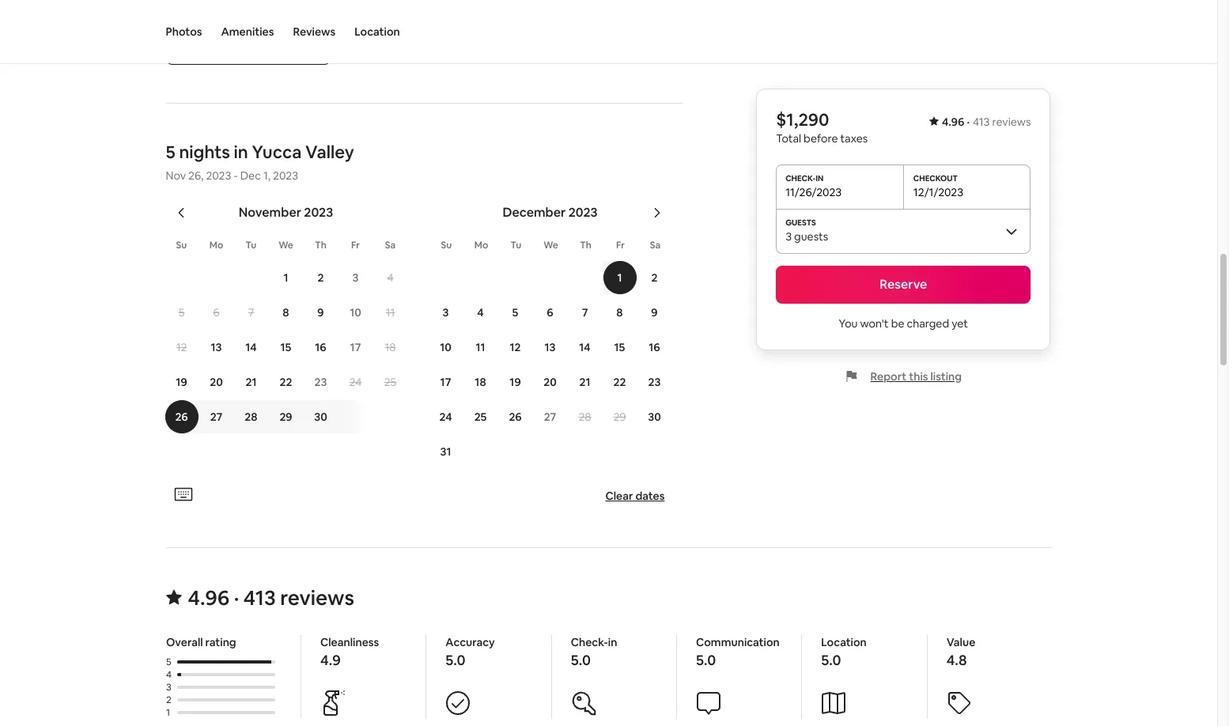 Task type: vqa. For each thing, say whether or not it's contained in the screenshot.


Task type: describe. For each thing, give the bounding box(es) containing it.
photos
[[166, 25, 202, 39]]

3 guests
[[786, 229, 829, 244]]

november 2023
[[239, 204, 333, 221]]

1 vertical spatial 4 button
[[463, 296, 498, 329]]

clear dates
[[606, 489, 665, 503]]

2 20 button from the left
[[533, 366, 568, 399]]

1 horizontal spatial 25 button
[[463, 401, 498, 434]]

amenities
[[253, 37, 312, 54]]

guests
[[794, 229, 829, 244]]

2 su from the left
[[441, 239, 452, 252]]

3 inside 3 guests popup button
[[786, 229, 792, 244]]

1 14 button from the left
[[234, 331, 269, 364]]

report this listing
[[871, 369, 962, 384]]

10 for topmost 10 button
[[350, 306, 361, 320]]

2 sa from the left
[[650, 239, 661, 252]]

all
[[220, 37, 233, 54]]

11 for the rightmost the 11 button
[[476, 340, 485, 355]]

1 vertical spatial reviews
[[280, 585, 354, 612]]

$1,290 total before taxes
[[776, 108, 868, 146]]

1,
[[263, 169, 271, 183]]

calendar application
[[147, 188, 1214, 483]]

1 22 from the left
[[280, 375, 292, 389]]

5.0 for location 5.0
[[821, 651, 841, 670]]

show
[[185, 37, 217, 54]]

1 horizontal spatial 1
[[284, 271, 288, 285]]

0 horizontal spatial 1
[[166, 707, 170, 719]]

location 5.0
[[821, 635, 867, 670]]

1 horizontal spatial 18 button
[[463, 366, 498, 399]]

1 horizontal spatial 3 button
[[428, 296, 463, 329]]

1 vertical spatial 17 button
[[428, 366, 463, 399]]

yucca
[[252, 141, 302, 163]]

0 horizontal spatial 18 button
[[373, 331, 408, 364]]

december 2023
[[503, 204, 598, 221]]

29 for first 29 button from left
[[280, 410, 292, 424]]

2023 right december
[[569, 204, 598, 221]]

location for location 5.0
[[821, 635, 867, 650]]

this
[[909, 369, 928, 384]]

reserve button
[[776, 266, 1031, 304]]

2 30 from the left
[[648, 410, 661, 424]]

dates
[[636, 489, 665, 503]]

1 horizontal spatial 413
[[973, 115, 990, 129]]

1 sa from the left
[[385, 239, 396, 252]]

1 14 from the left
[[246, 340, 257, 355]]

show all 49 amenities
[[185, 37, 312, 54]]

2 15 button from the left
[[602, 331, 637, 364]]

49
[[236, 37, 251, 54]]

1 horizontal spatial 4.96
[[942, 115, 965, 129]]

1 horizontal spatial 24 button
[[428, 401, 463, 434]]

0 horizontal spatial 24 button
[[338, 366, 373, 399]]

2 12 button from the left
[[498, 331, 533, 364]]

clear dates button
[[599, 483, 671, 510]]

cleanliness
[[320, 635, 379, 650]]

1 23 button from the left
[[303, 366, 338, 399]]

1 horizontal spatial 10 button
[[428, 331, 463, 364]]

report
[[871, 369, 907, 384]]

2 7 from the left
[[582, 306, 588, 320]]

5 nights in yucca valley nov 26, 2023 - dec 1, 2023
[[166, 141, 354, 183]]

16 for 1st 16 button from right
[[649, 340, 660, 355]]

show all 49 amenities button
[[166, 27, 331, 65]]

in inside the check-in 5.0
[[608, 635, 617, 650]]

2 for 1st 2 "button"
[[318, 271, 324, 285]]

1 horizontal spatial 11 button
[[463, 331, 498, 364]]

5 inside 5 nights in yucca valley nov 26, 2023 - dec 1, 2023
[[166, 141, 175, 163]]

amenities button
[[221, 0, 274, 63]]

1 1 button from the left
[[269, 261, 303, 294]]

2 vertical spatial 4
[[166, 669, 171, 681]]

1 fr from the left
[[351, 239, 360, 252]]

1 8 from the left
[[283, 306, 289, 320]]

december
[[503, 204, 566, 221]]

-
[[234, 169, 238, 183]]

0 horizontal spatial 24
[[349, 375, 362, 389]]

0 horizontal spatial 2
[[166, 694, 171, 707]]

2 16 button from the left
[[637, 331, 672, 364]]

you won't be charged yet
[[839, 316, 968, 331]]

1 23 from the left
[[315, 375, 327, 389]]

4.8
[[946, 651, 967, 670]]

november
[[239, 204, 301, 221]]

4.9
[[320, 651, 340, 670]]

nights
[[179, 141, 230, 163]]

1 vertical spatial 25
[[474, 410, 487, 424]]

photos button
[[166, 0, 202, 63]]

20 for 1st 20 button from right
[[544, 375, 557, 389]]

1 horizontal spatial ·
[[967, 115, 970, 129]]

1 vertical spatial 24
[[439, 410, 452, 424]]

0 horizontal spatial 4.96
[[188, 585, 230, 612]]

15 for 1st 15 button
[[281, 340, 291, 355]]

0 horizontal spatial 413
[[244, 585, 276, 612]]

1 20 button from the left
[[199, 366, 234, 399]]

2 mo from the left
[[474, 239, 488, 252]]

12/1/2023
[[914, 185, 964, 199]]

value 4.8
[[946, 635, 975, 670]]

2 14 from the left
[[579, 340, 591, 355]]

charged
[[907, 316, 949, 331]]

2 21 button from the left
[[568, 366, 602, 399]]

1 29 button from the left
[[269, 401, 303, 434]]

26,
[[188, 169, 204, 183]]

communication
[[696, 635, 779, 650]]

0 vertical spatial reviews
[[993, 115, 1031, 129]]

overall
[[166, 635, 203, 650]]

1 2 button from the left
[[303, 261, 338, 294]]

1 27 button from the left
[[199, 401, 234, 434]]

be
[[891, 316, 905, 331]]

2 13 from the left
[[545, 340, 556, 355]]

0 vertical spatial 11 button
[[373, 296, 408, 329]]

location button
[[355, 0, 400, 63]]

21 for second 21 "button" from the right
[[246, 375, 257, 389]]

taxes
[[841, 131, 868, 146]]

before
[[804, 131, 838, 146]]

1 12 from the left
[[176, 340, 187, 355]]

31
[[440, 445, 451, 459]]

dec
[[240, 169, 261, 183]]

1 7 button from the left
[[234, 296, 269, 329]]

2 27 from the left
[[544, 410, 556, 424]]

0 vertical spatial 4.96 · 413 reviews
[[942, 115, 1031, 129]]

2 6 button from the left
[[533, 296, 568, 329]]

0 horizontal spatial 25
[[384, 375, 397, 389]]

2 19 button from the left
[[498, 366, 533, 399]]

overall rating
[[166, 635, 236, 650]]

rating
[[205, 635, 236, 650]]

value
[[946, 635, 975, 650]]

10 for the right 10 button
[[440, 340, 452, 355]]

cleanliness 4.9
[[320, 635, 379, 670]]

2 23 from the left
[[648, 375, 661, 389]]

31 button
[[428, 435, 463, 469]]

0 vertical spatial 4
[[387, 271, 394, 285]]

won't
[[860, 316, 889, 331]]

2 26 button from the left
[[498, 401, 533, 434]]

2 horizontal spatial 1
[[617, 271, 622, 285]]

2 5 button from the left
[[498, 296, 533, 329]]

reviews button
[[293, 0, 336, 63]]

0 horizontal spatial 18
[[385, 340, 396, 355]]

17 for the leftmost 17 button
[[350, 340, 361, 355]]

1 vertical spatial ·
[[234, 585, 239, 612]]

accuracy 5.0
[[445, 635, 495, 670]]

location for location
[[355, 25, 400, 39]]

you
[[839, 316, 858, 331]]

1 12 button from the left
[[164, 331, 199, 364]]

reviews
[[293, 25, 336, 39]]

0 vertical spatial 3 button
[[338, 261, 373, 294]]



Task type: locate. For each thing, give the bounding box(es) containing it.
1 vertical spatial 17
[[440, 375, 451, 389]]

valley
[[305, 141, 354, 163]]

20 button
[[199, 366, 234, 399], [533, 366, 568, 399]]

in
[[234, 141, 248, 163], [608, 635, 617, 650]]

25
[[384, 375, 397, 389], [474, 410, 487, 424]]

1 horizontal spatial th
[[580, 239, 592, 252]]

tu down november
[[246, 239, 257, 252]]

0 horizontal spatial 14 button
[[234, 331, 269, 364]]

2 19 from the left
[[510, 375, 521, 389]]

0 vertical spatial 24
[[349, 375, 362, 389]]

mo
[[209, 239, 223, 252], [474, 239, 488, 252]]

1 horizontal spatial 17
[[440, 375, 451, 389]]

1 26 from the left
[[175, 410, 188, 424]]

1 horizontal spatial 2
[[318, 271, 324, 285]]

1 15 from the left
[[281, 340, 291, 355]]

1 horizontal spatial 19 button
[[498, 366, 533, 399]]

0 horizontal spatial 3 button
[[338, 261, 373, 294]]

9
[[318, 306, 324, 320], [651, 306, 658, 320]]

1 22 button from the left
[[269, 366, 303, 399]]

0 vertical spatial 18
[[385, 340, 396, 355]]

11 button
[[373, 296, 408, 329], [463, 331, 498, 364]]

tu down december
[[511, 239, 522, 252]]

1 horizontal spatial mo
[[474, 239, 488, 252]]

1 29 from the left
[[280, 410, 292, 424]]

1 horizontal spatial 10
[[440, 340, 452, 355]]

14
[[246, 340, 257, 355], [579, 340, 591, 355]]

0 horizontal spatial 16 button
[[303, 331, 338, 364]]

2 13 button from the left
[[533, 331, 568, 364]]

1 vertical spatial 4.96 · 413 reviews
[[188, 585, 354, 612]]

14 button
[[234, 331, 269, 364], [568, 331, 602, 364]]

9 for 1st 9 button from the left
[[318, 306, 324, 320]]

1 horizontal spatial 23
[[648, 375, 661, 389]]

19
[[176, 375, 187, 389], [510, 375, 521, 389]]

4.96 up 12/1/2023
[[942, 115, 965, 129]]

1 15 button from the left
[[269, 331, 303, 364]]

2 8 button from the left
[[602, 296, 637, 329]]

1 30 button from the left
[[303, 401, 371, 434]]

0 vertical spatial 17 button
[[338, 331, 373, 364]]

0 horizontal spatial 5 button
[[164, 296, 199, 329]]

27 button
[[199, 401, 234, 434], [533, 401, 568, 434]]

2 16 from the left
[[649, 340, 660, 355]]

th down november 2023
[[315, 239, 327, 252]]

1 th from the left
[[315, 239, 327, 252]]

1 horizontal spatial 1 button
[[602, 261, 637, 294]]

2 6 from the left
[[547, 306, 554, 320]]

listing
[[931, 369, 962, 384]]

7 button
[[234, 296, 269, 329], [568, 296, 602, 329]]

1 6 from the left
[[213, 306, 220, 320]]

2 29 from the left
[[614, 410, 626, 424]]

1 horizontal spatial 6
[[547, 306, 554, 320]]

1 horizontal spatial 11
[[476, 340, 485, 355]]

16 for second 16 button from right
[[315, 340, 326, 355]]

2 28 button from the left
[[568, 401, 602, 434]]

0 vertical spatial 25 button
[[373, 366, 408, 399]]

1 horizontal spatial in
[[608, 635, 617, 650]]

0 horizontal spatial 21
[[246, 375, 257, 389]]

0 horizontal spatial 26
[[175, 410, 188, 424]]

nov
[[166, 169, 186, 183]]

1 horizontal spatial 8 button
[[602, 296, 637, 329]]

1 we from the left
[[279, 239, 293, 252]]

21 button
[[234, 366, 269, 399], [568, 366, 602, 399]]

2 9 button from the left
[[637, 296, 672, 329]]

1 6 button from the left
[[199, 296, 234, 329]]

13 button
[[199, 331, 234, 364], [533, 331, 568, 364]]

1 horizontal spatial 26 button
[[498, 401, 533, 434]]

2 for second 2 "button" from the left
[[652, 271, 658, 285]]

·
[[967, 115, 970, 129], [234, 585, 239, 612]]

0 vertical spatial 413
[[973, 115, 990, 129]]

0 horizontal spatial su
[[176, 239, 187, 252]]

26 for 2nd the 26 button from the right
[[175, 410, 188, 424]]

0 horizontal spatial 15
[[281, 340, 291, 355]]

1 21 from the left
[[246, 375, 257, 389]]

29
[[280, 410, 292, 424], [614, 410, 626, 424]]

1 tu from the left
[[246, 239, 257, 252]]

we
[[279, 239, 293, 252], [544, 239, 558, 252]]

su
[[176, 239, 187, 252], [441, 239, 452, 252]]

4.96 up overall rating
[[188, 585, 230, 612]]

1 mo from the left
[[209, 239, 223, 252]]

yet
[[952, 316, 968, 331]]

total
[[776, 131, 801, 146]]

13
[[211, 340, 222, 355], [545, 340, 556, 355]]

1 horizontal spatial reviews
[[993, 115, 1031, 129]]

1 9 button from the left
[[303, 296, 338, 329]]

2 23 button from the left
[[637, 366, 672, 399]]

1 horizontal spatial 4 button
[[463, 296, 498, 329]]

11/26/2023
[[786, 185, 842, 199]]

we down november 2023
[[279, 239, 293, 252]]

2 26 from the left
[[509, 410, 522, 424]]

$1,290
[[776, 108, 830, 131]]

7
[[248, 306, 254, 320], [582, 306, 588, 320]]

22
[[280, 375, 292, 389], [614, 375, 626, 389]]

0 horizontal spatial 12
[[176, 340, 187, 355]]

2 horizontal spatial 2
[[652, 271, 658, 285]]

1 26 button from the left
[[164, 401, 199, 434]]

5.0 for communication 5.0
[[696, 651, 716, 670]]

1 horizontal spatial 19
[[510, 375, 521, 389]]

1 21 button from the left
[[234, 366, 269, 399]]

2 22 button from the left
[[602, 366, 637, 399]]

1 30 from the left
[[314, 410, 327, 424]]

0 horizontal spatial 11 button
[[373, 296, 408, 329]]

communication 5.0
[[696, 635, 779, 670]]

5.0 inside the check-in 5.0
[[571, 651, 591, 670]]

1
[[284, 271, 288, 285], [617, 271, 622, 285], [166, 707, 170, 719]]

16
[[315, 340, 326, 355], [649, 340, 660, 355]]

2 2 button from the left
[[637, 261, 672, 294]]

report this listing button
[[845, 369, 962, 384]]

12
[[176, 340, 187, 355], [510, 340, 521, 355]]

26 for first the 26 button from right
[[509, 410, 522, 424]]

1 horizontal spatial 7
[[582, 306, 588, 320]]

22 button
[[269, 366, 303, 399], [602, 366, 637, 399]]

17 button
[[338, 331, 373, 364], [428, 366, 463, 399]]

0 vertical spatial 25
[[384, 375, 397, 389]]

0 horizontal spatial 17 button
[[338, 331, 373, 364]]

9 for second 9 button from left
[[651, 306, 658, 320]]

2 tu from the left
[[511, 239, 522, 252]]

1 13 button from the left
[[199, 331, 234, 364]]

29 for 1st 29 button from the right
[[614, 410, 626, 424]]

2 horizontal spatial 4
[[477, 306, 484, 320]]

1 20 from the left
[[210, 375, 223, 389]]

2 27 button from the left
[[533, 401, 568, 434]]

0 horizontal spatial 23 button
[[303, 366, 338, 399]]

18 button
[[373, 331, 408, 364], [463, 366, 498, 399]]

5 button
[[164, 296, 199, 329], [498, 296, 533, 329]]

2 29 button from the left
[[602, 401, 637, 434]]

0 horizontal spatial 9 button
[[303, 296, 338, 329]]

1 5 button from the left
[[164, 296, 199, 329]]

5.0 inside communication 5.0
[[696, 651, 716, 670]]

in inside 5 nights in yucca valley nov 26, 2023 - dec 1, 2023
[[234, 141, 248, 163]]

0 horizontal spatial 28
[[245, 410, 258, 424]]

1 19 button from the left
[[164, 366, 199, 399]]

1 horizontal spatial 8
[[617, 306, 623, 320]]

5.0 inside location 5.0
[[821, 651, 841, 670]]

16 button
[[303, 331, 338, 364], [637, 331, 672, 364]]

0 vertical spatial 4 button
[[373, 261, 408, 294]]

4 5.0 from the left
[[821, 651, 841, 670]]

2 fr from the left
[[616, 239, 625, 252]]

1 19 from the left
[[176, 375, 187, 389]]

1 horizontal spatial 15 button
[[602, 331, 637, 364]]

2023
[[206, 169, 231, 183], [273, 169, 298, 183], [304, 204, 333, 221], [569, 204, 598, 221]]

25 button
[[373, 366, 408, 399], [463, 401, 498, 434]]

0 horizontal spatial 14
[[246, 340, 257, 355]]

17
[[350, 340, 361, 355], [440, 375, 451, 389]]

23
[[315, 375, 327, 389], [648, 375, 661, 389]]

2023 right 1,
[[273, 169, 298, 183]]

1 vertical spatial 18 button
[[463, 366, 498, 399]]

30 button
[[303, 401, 371, 434], [637, 401, 672, 434]]

21 for first 21 "button" from right
[[580, 375, 591, 389]]

28 for 1st the 28 button from the left
[[245, 410, 258, 424]]

0 horizontal spatial 26 button
[[164, 401, 199, 434]]

3 5.0 from the left
[[696, 651, 716, 670]]

1 13 from the left
[[211, 340, 222, 355]]

th
[[315, 239, 327, 252], [580, 239, 592, 252]]

1 horizontal spatial 7 button
[[568, 296, 602, 329]]

accuracy
[[445, 635, 495, 650]]

2023 right november
[[304, 204, 333, 221]]

1 28 button from the left
[[234, 401, 269, 434]]

0 horizontal spatial 7 button
[[234, 296, 269, 329]]

1 horizontal spatial 13 button
[[533, 331, 568, 364]]

5
[[166, 141, 175, 163], [179, 306, 185, 320], [512, 306, 519, 320], [166, 656, 171, 669]]

11 for top the 11 button
[[386, 306, 395, 320]]

0 horizontal spatial 11
[[386, 306, 395, 320]]

1 horizontal spatial 4.96 · 413 reviews
[[942, 115, 1031, 129]]

1 horizontal spatial 22 button
[[602, 366, 637, 399]]

2 7 button from the left
[[568, 296, 602, 329]]

20
[[210, 375, 223, 389], [544, 375, 557, 389]]

2 21 from the left
[[580, 375, 591, 389]]

0 horizontal spatial ·
[[234, 585, 239, 612]]

0 horizontal spatial 23
[[315, 375, 327, 389]]

0 vertical spatial location
[[355, 25, 400, 39]]

0 vertical spatial 18 button
[[373, 331, 408, 364]]

2 we from the left
[[544, 239, 558, 252]]

check-in 5.0
[[571, 635, 617, 670]]

1 horizontal spatial 6 button
[[533, 296, 568, 329]]

0 horizontal spatial 25 button
[[373, 366, 408, 399]]

2 30 button from the left
[[637, 401, 672, 434]]

15
[[281, 340, 291, 355], [614, 340, 625, 355]]

check-
[[571, 635, 608, 650]]

2023 left -
[[206, 169, 231, 183]]

28 button
[[234, 401, 269, 434], [568, 401, 602, 434]]

1 vertical spatial 11
[[476, 340, 485, 355]]

1 horizontal spatial tu
[[511, 239, 522, 252]]

1 vertical spatial in
[[608, 635, 617, 650]]

1 horizontal spatial 14
[[579, 340, 591, 355]]

5.0 for accuracy 5.0
[[445, 651, 465, 670]]

1 su from the left
[[176, 239, 187, 252]]

tu
[[246, 239, 257, 252], [511, 239, 522, 252]]

4 button
[[373, 261, 408, 294], [463, 296, 498, 329]]

2 15 from the left
[[614, 340, 625, 355]]

24
[[349, 375, 362, 389], [439, 410, 452, 424]]

3 guests button
[[776, 209, 1031, 253]]

8
[[283, 306, 289, 320], [617, 306, 623, 320]]

1 horizontal spatial 16 button
[[637, 331, 672, 364]]

0 horizontal spatial 30
[[314, 410, 327, 424]]

0 horizontal spatial in
[[234, 141, 248, 163]]

10
[[350, 306, 361, 320], [440, 340, 452, 355]]

0 horizontal spatial 15 button
[[269, 331, 303, 364]]

26 button
[[164, 401, 199, 434], [498, 401, 533, 434]]

5.0 inside accuracy 5.0
[[445, 651, 465, 670]]

2 1 button from the left
[[602, 261, 637, 294]]

0 horizontal spatial 6
[[213, 306, 220, 320]]

0 vertical spatial 10
[[350, 306, 361, 320]]

1 vertical spatial 25 button
[[463, 401, 498, 434]]

1 horizontal spatial 4
[[387, 271, 394, 285]]

1 horizontal spatial 18
[[475, 375, 486, 389]]

clear
[[606, 489, 633, 503]]

2 14 button from the left
[[568, 331, 602, 364]]

0 vertical spatial 10 button
[[338, 296, 373, 329]]

2 12 from the left
[[510, 340, 521, 355]]

2 9 from the left
[[651, 306, 658, 320]]

1 horizontal spatial 23 button
[[637, 366, 672, 399]]

6 button
[[199, 296, 234, 329], [533, 296, 568, 329]]

we down december 2023
[[544, 239, 558, 252]]

3 button
[[338, 261, 373, 294], [428, 296, 463, 329]]

reviews
[[993, 115, 1031, 129], [280, 585, 354, 612]]

1 horizontal spatial 21 button
[[568, 366, 602, 399]]

28 for second the 28 button
[[579, 410, 591, 424]]

2 8 from the left
[[617, 306, 623, 320]]

1 9 from the left
[[318, 306, 324, 320]]

1 28 from the left
[[245, 410, 258, 424]]

1 16 from the left
[[315, 340, 326, 355]]

location
[[355, 25, 400, 39], [821, 635, 867, 650]]

1 horizontal spatial 30 button
[[637, 401, 672, 434]]

0 horizontal spatial tu
[[246, 239, 257, 252]]

17 for the bottommost 17 button
[[440, 375, 451, 389]]

0 horizontal spatial 27 button
[[199, 401, 234, 434]]

1 5.0 from the left
[[445, 651, 465, 670]]

3
[[786, 229, 792, 244], [352, 271, 359, 285], [443, 306, 449, 320], [166, 681, 171, 694]]

0 horizontal spatial 30 button
[[303, 401, 371, 434]]

amenities
[[221, 25, 274, 39]]

1 7 from the left
[[248, 306, 254, 320]]

2 20 from the left
[[544, 375, 557, 389]]

30
[[314, 410, 327, 424], [648, 410, 661, 424]]

8 button
[[269, 296, 303, 329], [602, 296, 637, 329]]

1 horizontal spatial 12 button
[[498, 331, 533, 364]]

th down december 2023
[[580, 239, 592, 252]]

1 horizontal spatial sa
[[650, 239, 661, 252]]

4
[[387, 271, 394, 285], [477, 306, 484, 320], [166, 669, 171, 681]]

2 th from the left
[[580, 239, 592, 252]]

1 horizontal spatial 14 button
[[568, 331, 602, 364]]

1 vertical spatial 413
[[244, 585, 276, 612]]

2 28 from the left
[[579, 410, 591, 424]]

18
[[385, 340, 396, 355], [475, 375, 486, 389]]

1 8 button from the left
[[269, 296, 303, 329]]

20 for second 20 button from the right
[[210, 375, 223, 389]]

1 vertical spatial 11 button
[[463, 331, 498, 364]]

15 for second 15 button from the left
[[614, 340, 625, 355]]

reserve
[[880, 276, 928, 293]]

413
[[973, 115, 990, 129], [244, 585, 276, 612]]

0 horizontal spatial 20
[[210, 375, 223, 389]]

0 horizontal spatial 4.96 · 413 reviews
[[188, 585, 354, 612]]

2 22 from the left
[[614, 375, 626, 389]]

1 16 button from the left
[[303, 331, 338, 364]]

2 5.0 from the left
[[571, 651, 591, 670]]

1 horizontal spatial 20
[[544, 375, 557, 389]]

5.0
[[445, 651, 465, 670], [571, 651, 591, 670], [696, 651, 716, 670], [821, 651, 841, 670]]

1 27 from the left
[[210, 410, 223, 424]]



